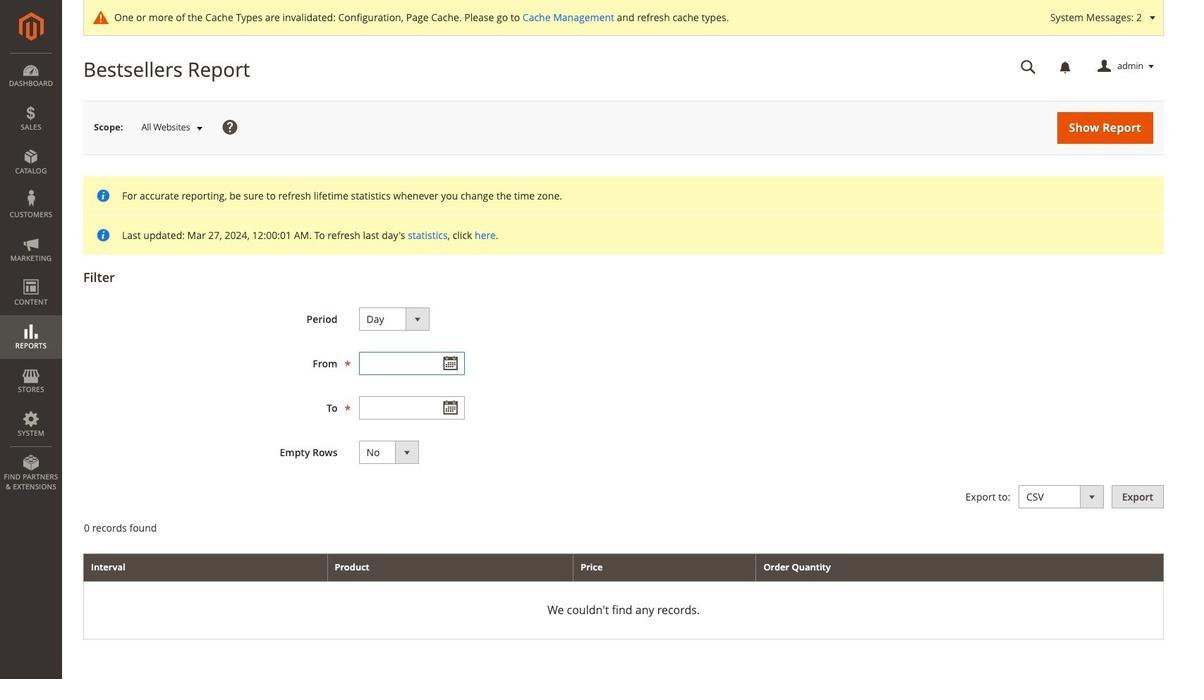 Task type: describe. For each thing, give the bounding box(es) containing it.
magento admin panel image
[[19, 12, 43, 41]]



Task type: locate. For each thing, give the bounding box(es) containing it.
menu bar
[[0, 53, 62, 499]]

None text field
[[1011, 54, 1046, 79], [359, 352, 465, 375], [359, 396, 465, 420], [1011, 54, 1046, 79], [359, 352, 465, 375], [359, 396, 465, 420]]



Task type: vqa. For each thing, say whether or not it's contained in the screenshot.
tab list
no



